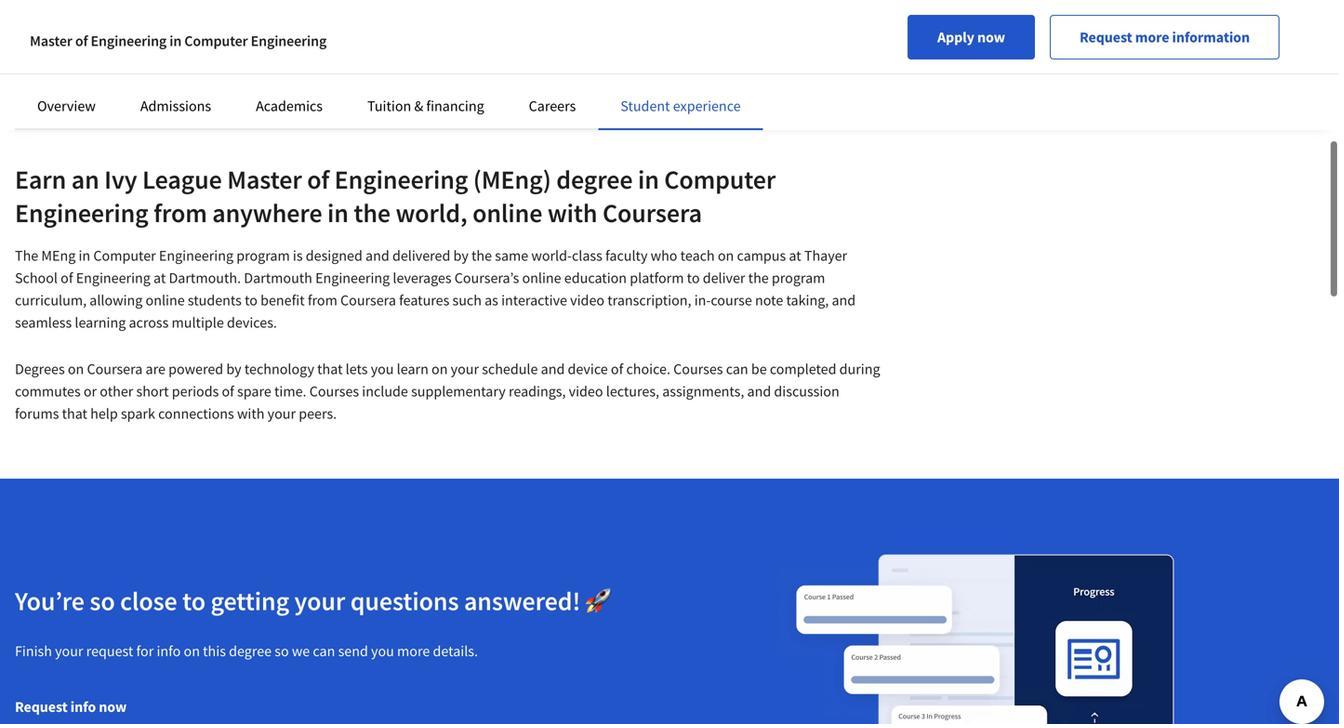 Task type: describe. For each thing, give the bounding box(es) containing it.
1 horizontal spatial info
[[157, 642, 181, 661]]

the inside earn an ivy league master of engineering (meng) degree in computer engineering from anywhere in the world, online with coursera
[[354, 197, 391, 229]]

periods
[[172, 382, 219, 401]]

careers link
[[529, 97, 576, 115]]

student experience
[[621, 97, 741, 115]]

world-
[[532, 247, 572, 265]]

devices.
[[227, 314, 277, 332]]

more inside button
[[1136, 28, 1170, 47]]

coursera inside the meng in computer engineering program is designed and delivered by the same world-class faculty who teach on campus at thayer school of engineering at dartmouth. dartmouth engineering leverages coursera's online education platform to deliver the program curriculum, allowing online students to benefit from coursera features such as interactive video transcription, in-course note taking, and seamless learning across multiple devices.
[[341, 291, 396, 310]]

0 vertical spatial so
[[90, 585, 115, 618]]

commutes
[[15, 382, 81, 401]]

apply now
[[938, 28, 1006, 47]]

spare
[[237, 382, 271, 401]]

in up 'designed'
[[328, 197, 349, 229]]

request info now button
[[0, 685, 142, 725]]

0 horizontal spatial program
[[237, 247, 290, 265]]

are
[[146, 360, 166, 379]]

academics link
[[256, 97, 323, 115]]

or
[[84, 382, 97, 401]]

delivered
[[393, 247, 451, 265]]

features
[[399, 291, 450, 310]]

now inside button
[[978, 28, 1006, 47]]

apply
[[938, 28, 975, 47]]

time.
[[274, 382, 307, 401]]

finish
[[15, 642, 52, 661]]

designed
[[306, 247, 363, 265]]

tuition & financing
[[367, 97, 484, 115]]

student
[[621, 97, 670, 115]]

and right 'designed'
[[366, 247, 390, 265]]

1 horizontal spatial the
[[472, 247, 492, 265]]

finish your request for info on this degree so we can send you more details.
[[15, 642, 478, 661]]

ivy
[[104, 163, 137, 196]]

send
[[338, 642, 368, 661]]

world,
[[396, 197, 468, 229]]

on inside the meng in computer engineering program is designed and delivered by the same world-class faculty who teach on campus at thayer school of engineering at dartmouth. dartmouth engineering leverages coursera's online education platform to deliver the program curriculum, allowing online students to benefit from coursera features such as interactive video transcription, in-course note taking, and seamless learning across multiple devices.
[[718, 247, 734, 265]]

same
[[495, 247, 529, 265]]

league
[[142, 163, 222, 196]]

engineering down an
[[15, 197, 149, 229]]

powered
[[169, 360, 223, 379]]

on up or
[[68, 360, 84, 379]]

in down student
[[638, 163, 659, 196]]

platform
[[630, 269, 684, 287]]

answered!
[[464, 585, 581, 618]]

coursera inside earn an ivy league master of engineering (meng) degree in computer engineering from anywhere in the world, online with coursera
[[603, 197, 702, 229]]

online inside earn an ivy league master of engineering (meng) degree in computer engineering from anywhere in the world, online with coursera
[[473, 197, 543, 229]]

2 vertical spatial online
[[146, 291, 185, 310]]

lectures,
[[606, 382, 660, 401]]

1 vertical spatial more
[[397, 642, 430, 661]]

dartmouth.
[[169, 269, 241, 287]]

who
[[651, 247, 678, 265]]

on right learn
[[432, 360, 448, 379]]

other
[[100, 382, 133, 401]]

you're
[[15, 585, 85, 618]]

0 vertical spatial at
[[789, 247, 802, 265]]

getting
[[211, 585, 289, 618]]

apply now button
[[908, 15, 1035, 60]]

short
[[136, 382, 169, 401]]

request for request info now
[[15, 698, 68, 717]]

with inside degrees on coursera are powered by technology that lets you learn on your schedule and device of choice. courses can be completed during commutes or other short periods of spare time. courses include supplementary readings, video lectures, assignments, and discussion forums that help spark connections with your peers.
[[237, 405, 265, 423]]

and up readings,
[[541, 360, 565, 379]]

meng
[[41, 247, 76, 265]]

lets
[[346, 360, 368, 379]]

leverages
[[393, 269, 452, 287]]

(meng)
[[473, 163, 551, 196]]

include
[[362, 382, 408, 401]]

such
[[453, 291, 482, 310]]

information
[[1173, 28, 1250, 47]]

allowing
[[90, 291, 143, 310]]

1 horizontal spatial courses
[[674, 360, 723, 379]]

forums
[[15, 405, 59, 423]]

request more information
[[1080, 28, 1250, 47]]

student experience link
[[621, 97, 741, 115]]

of up 'lectures,'
[[611, 360, 624, 379]]

transcription,
[[608, 291, 692, 310]]

computer inside earn an ivy league master of engineering (meng) degree in computer engineering from anywhere in the world, online with coursera
[[665, 163, 776, 196]]

on left this
[[184, 642, 200, 661]]

schedule
[[482, 360, 538, 379]]

0 vertical spatial that
[[317, 360, 343, 379]]

device
[[568, 360, 608, 379]]

request for request more information
[[1080, 28, 1133, 47]]

multiple
[[172, 314, 224, 332]]

of left spare
[[222, 382, 234, 401]]

info inside button
[[70, 698, 96, 717]]

taking,
[[787, 291, 829, 310]]

1 horizontal spatial so
[[275, 642, 289, 661]]

during
[[840, 360, 881, 379]]

your right finish
[[55, 642, 83, 661]]

curriculum,
[[15, 291, 87, 310]]

you inside degrees on coursera are powered by technology that lets you learn on your schedule and device of choice. courses can be completed during commutes or other short periods of spare time. courses include supplementary readings, video lectures, assignments, and discussion forums that help spark connections with your peers.
[[371, 360, 394, 379]]

deliver
[[703, 269, 746, 287]]

computer inside the meng in computer engineering program is designed and delivered by the same world-class faculty who teach on campus at thayer school of engineering at dartmouth. dartmouth engineering leverages coursera's online education platform to deliver the program curriculum, allowing online students to benefit from coursera features such as interactive video transcription, in-course note taking, and seamless learning across multiple devices.
[[93, 247, 156, 265]]

supplementary
[[411, 382, 506, 401]]

careers
[[529, 97, 576, 115]]

1 vertical spatial to
[[245, 291, 258, 310]]

can inside degrees on coursera are powered by technology that lets you learn on your schedule and device of choice. courses can be completed during commutes or other short periods of spare time. courses include supplementary readings, video lectures, assignments, and discussion forums that help spark connections with your peers.
[[726, 360, 749, 379]]

faculty
[[606, 247, 648, 265]]

note
[[755, 291, 784, 310]]

we
[[292, 642, 310, 661]]

engineering up allowing
[[76, 269, 151, 287]]

engineering up world, in the left of the page
[[335, 163, 468, 196]]

of up overview
[[75, 32, 88, 50]]

tuition
[[367, 97, 411, 115]]

the meng in computer engineering program is designed and delivered by the same world-class faculty who teach on campus at thayer school of engineering at dartmouth. dartmouth engineering leverages coursera's online education platform to deliver the program curriculum, allowing online students to benefit from coursera features such as interactive video transcription, in-course note taking, and seamless learning across multiple devices.
[[15, 247, 856, 332]]

degrees
[[15, 360, 65, 379]]

course
[[711, 291, 752, 310]]



Task type: vqa. For each thing, say whether or not it's contained in the screenshot.
Courses link
no



Task type: locate. For each thing, give the bounding box(es) containing it.
0 vertical spatial master
[[30, 32, 72, 50]]

anywhere
[[212, 197, 322, 229]]

video down device
[[569, 382, 603, 401]]

0 horizontal spatial the
[[354, 197, 391, 229]]

to right close
[[182, 585, 206, 618]]

0 horizontal spatial by
[[226, 360, 242, 379]]

as
[[485, 291, 499, 310]]

engineering down 'designed'
[[315, 269, 390, 287]]

1 vertical spatial computer
[[665, 163, 776, 196]]

0 horizontal spatial coursera
[[87, 360, 143, 379]]

of down the "meng"
[[61, 269, 73, 287]]

that left lets
[[317, 360, 343, 379]]

embedded module image image
[[749, 524, 1223, 725]]

0 vertical spatial with
[[548, 197, 598, 229]]

request info now
[[15, 698, 127, 717]]

0 vertical spatial computer
[[184, 32, 248, 50]]

campus
[[737, 247, 786, 265]]

coursera up who
[[603, 197, 702, 229]]

by inside degrees on coursera are powered by technology that lets you learn on your schedule and device of choice. courses can be completed during commutes or other short periods of spare time. courses include supplementary readings, video lectures, assignments, and discussion forums that help spark connections with your peers.
[[226, 360, 242, 379]]

now inside button
[[99, 698, 127, 717]]

the up coursera's at the top of page
[[472, 247, 492, 265]]

1 vertical spatial degree
[[229, 642, 272, 661]]

0 horizontal spatial computer
[[93, 247, 156, 265]]

school
[[15, 269, 58, 287]]

degree
[[557, 163, 633, 196], [229, 642, 272, 661]]

0 horizontal spatial so
[[90, 585, 115, 618]]

1 vertical spatial that
[[62, 405, 87, 423]]

and right taking,
[[832, 291, 856, 310]]

of inside earn an ivy league master of engineering (meng) degree in computer engineering from anywhere in the world, online with coursera
[[307, 163, 329, 196]]

can right we
[[313, 642, 335, 661]]

in-
[[695, 291, 711, 310]]

with down spare
[[237, 405, 265, 423]]

from inside earn an ivy league master of engineering (meng) degree in computer engineering from anywhere in the world, online with coursera
[[154, 197, 207, 229]]

details.
[[433, 642, 478, 661]]

master up overview
[[30, 32, 72, 50]]

by up coursera's at the top of page
[[454, 247, 469, 265]]

from right benefit
[[308, 291, 338, 310]]

program up taking,
[[772, 269, 826, 287]]

request inside button
[[15, 698, 68, 717]]

degree up class on the left of the page
[[557, 163, 633, 196]]

your up we
[[294, 585, 345, 618]]

1 horizontal spatial can
[[726, 360, 749, 379]]

class
[[572, 247, 603, 265]]

0 horizontal spatial from
[[154, 197, 207, 229]]

video inside degrees on coursera are powered by technology that lets you learn on your schedule and device of choice. courses can be completed during commutes or other short periods of spare time. courses include supplementary readings, video lectures, assignments, and discussion forums that help spark connections with your peers.
[[569, 382, 603, 401]]

courses up the assignments,
[[674, 360, 723, 379]]

1 horizontal spatial coursera
[[341, 291, 396, 310]]

1 horizontal spatial at
[[789, 247, 802, 265]]

video down education
[[570, 291, 605, 310]]

computer
[[184, 32, 248, 50], [665, 163, 776, 196], [93, 247, 156, 265]]

info down request on the left bottom of page
[[70, 698, 96, 717]]

0 horizontal spatial courses
[[310, 382, 359, 401]]

on
[[718, 247, 734, 265], [68, 360, 84, 379], [432, 360, 448, 379], [184, 642, 200, 661]]

1 vertical spatial master
[[227, 163, 302, 196]]

teach
[[681, 247, 715, 265]]

this
[[203, 642, 226, 661]]

engineering
[[91, 32, 167, 50], [251, 32, 327, 50], [335, 163, 468, 196], [15, 197, 149, 229], [159, 247, 234, 265], [76, 269, 151, 287], [315, 269, 390, 287]]

online down (meng)
[[473, 197, 543, 229]]

overview link
[[37, 97, 96, 115]]

1 horizontal spatial that
[[317, 360, 343, 379]]

readings,
[[509, 382, 566, 401]]

1 vertical spatial at
[[154, 269, 166, 287]]

at left thayer
[[789, 247, 802, 265]]

tuition & financing link
[[367, 97, 484, 115]]

of up anywhere
[[307, 163, 329, 196]]

more left details.
[[397, 642, 430, 661]]

spark
[[121, 405, 155, 423]]

the down campus
[[749, 269, 769, 287]]

in up admissions
[[170, 32, 182, 50]]

master of engineering in computer engineering
[[30, 32, 327, 50]]

so left we
[[275, 642, 289, 661]]

1 horizontal spatial by
[[454, 247, 469, 265]]

2 vertical spatial to
[[182, 585, 206, 618]]

request
[[1080, 28, 1133, 47], [15, 698, 68, 717]]

2 vertical spatial coursera
[[87, 360, 143, 379]]

peers.
[[299, 405, 337, 423]]

master
[[30, 32, 72, 50], [227, 163, 302, 196]]

learning
[[75, 314, 126, 332]]

0 horizontal spatial with
[[237, 405, 265, 423]]

your up supplementary
[[451, 360, 479, 379]]

1 horizontal spatial request
[[1080, 28, 1133, 47]]

help
[[90, 405, 118, 423]]

0 vertical spatial now
[[978, 28, 1006, 47]]

info
[[157, 642, 181, 661], [70, 698, 96, 717]]

1 vertical spatial info
[[70, 698, 96, 717]]

choice.
[[627, 360, 671, 379]]

degree right this
[[229, 642, 272, 661]]

0 vertical spatial the
[[354, 197, 391, 229]]

from inside the meng in computer engineering program is designed and delivered by the same world-class faculty who teach on campus at thayer school of engineering at dartmouth. dartmouth engineering leverages coursera's online education platform to deliver the program curriculum, allowing online students to benefit from coursera features such as interactive video transcription, in-course note taking, and seamless learning across multiple devices.
[[308, 291, 338, 310]]

0 horizontal spatial that
[[62, 405, 87, 423]]

to up devices.
[[245, 291, 258, 310]]

questions
[[350, 585, 459, 618]]

admissions
[[140, 97, 211, 115]]

0 vertical spatial courses
[[674, 360, 723, 379]]

that
[[317, 360, 343, 379], [62, 405, 87, 423]]

1 horizontal spatial master
[[227, 163, 302, 196]]

0 vertical spatial by
[[454, 247, 469, 265]]

computer up allowing
[[93, 247, 156, 265]]

more left information
[[1136, 28, 1170, 47]]

assignments,
[[663, 382, 745, 401]]

0 horizontal spatial degree
[[229, 642, 272, 661]]

1 vertical spatial courses
[[310, 382, 359, 401]]

0 vertical spatial info
[[157, 642, 181, 661]]

0 horizontal spatial info
[[70, 698, 96, 717]]

coursera
[[603, 197, 702, 229], [341, 291, 396, 310], [87, 360, 143, 379]]

1 vertical spatial online
[[522, 269, 562, 287]]

so left close
[[90, 585, 115, 618]]

info right 'for'
[[157, 642, 181, 661]]

now down request on the left bottom of page
[[99, 698, 127, 717]]

coursera inside degrees on coursera are powered by technology that lets you learn on your schedule and device of choice. courses can be completed during commutes or other short periods of spare time. courses include supplementary readings, video lectures, assignments, and discussion forums that help spark connections with your peers.
[[87, 360, 143, 379]]

more
[[1136, 28, 1170, 47], [397, 642, 430, 661]]

1 horizontal spatial to
[[245, 291, 258, 310]]

master up anywhere
[[227, 163, 302, 196]]

now
[[978, 28, 1006, 47], [99, 698, 127, 717]]

academics
[[256, 97, 323, 115]]

education
[[565, 269, 627, 287]]

0 horizontal spatial more
[[397, 642, 430, 661]]

2 horizontal spatial the
[[749, 269, 769, 287]]

close
[[120, 585, 177, 618]]

1 vertical spatial request
[[15, 698, 68, 717]]

2 horizontal spatial to
[[687, 269, 700, 287]]

in right the "meng"
[[79, 247, 90, 265]]

online up across
[[146, 291, 185, 310]]

1 vertical spatial with
[[237, 405, 265, 423]]

in inside the meng in computer engineering program is designed and delivered by the same world-class faculty who teach on campus at thayer school of engineering at dartmouth. dartmouth engineering leverages coursera's online education platform to deliver the program curriculum, allowing online students to benefit from coursera features such as interactive video transcription, in-course note taking, and seamless learning across multiple devices.
[[79, 247, 90, 265]]

degrees on coursera are powered by technology that lets you learn on your schedule and device of choice. courses can be completed during commutes or other short periods of spare time. courses include supplementary readings, video lectures, assignments, and discussion forums that help spark connections with your peers.
[[15, 360, 881, 423]]

learn
[[397, 360, 429, 379]]

1 vertical spatial from
[[308, 291, 338, 310]]

0 vertical spatial program
[[237, 247, 290, 265]]

discussion
[[774, 382, 840, 401]]

&
[[414, 97, 423, 115]]

computer down experience
[[665, 163, 776, 196]]

0 horizontal spatial to
[[182, 585, 206, 618]]

connections
[[158, 405, 234, 423]]

0 vertical spatial coursera
[[603, 197, 702, 229]]

for
[[136, 642, 154, 661]]

engineering up admissions
[[91, 32, 167, 50]]

0 vertical spatial video
[[570, 291, 605, 310]]

coursera up the other
[[87, 360, 143, 379]]

program up dartmouth
[[237, 247, 290, 265]]

video inside the meng in computer engineering program is designed and delivered by the same world-class faculty who teach on campus at thayer school of engineering at dartmouth. dartmouth engineering leverages coursera's online education platform to deliver the program curriculum, allowing online students to benefit from coursera features such as interactive video transcription, in-course note taking, and seamless learning across multiple devices.
[[570, 291, 605, 310]]

1 horizontal spatial program
[[772, 269, 826, 287]]

0 horizontal spatial can
[[313, 642, 335, 661]]

completed
[[770, 360, 837, 379]]

of inside the meng in computer engineering program is designed and delivered by the same world-class faculty who teach on campus at thayer school of engineering at dartmouth. dartmouth engineering leverages coursera's online education platform to deliver the program curriculum, allowing online students to benefit from coursera features such as interactive video transcription, in-course note taking, and seamless learning across multiple devices.
[[61, 269, 73, 287]]

by up spare
[[226, 360, 242, 379]]

now right apply at right top
[[978, 28, 1006, 47]]

admissions link
[[140, 97, 211, 115]]

your down time.
[[268, 405, 296, 423]]

courses up peers.
[[310, 382, 359, 401]]

1 vertical spatial you
[[371, 642, 394, 661]]

1 horizontal spatial more
[[1136, 28, 1170, 47]]

engineering up dartmouth.
[[159, 247, 234, 265]]

the
[[354, 197, 391, 229], [472, 247, 492, 265], [749, 269, 769, 287]]

with inside earn an ivy league master of engineering (meng) degree in computer engineering from anywhere in the world, online with coursera
[[548, 197, 598, 229]]

1 vertical spatial so
[[275, 642, 289, 661]]

financing
[[426, 97, 484, 115]]

from down league
[[154, 197, 207, 229]]

0 vertical spatial request
[[1080, 28, 1133, 47]]

you right the send
[[371, 642, 394, 661]]

can left be
[[726, 360, 749, 379]]

is
[[293, 247, 303, 265]]

experience
[[673, 97, 741, 115]]

request
[[86, 642, 133, 661]]

2 vertical spatial computer
[[93, 247, 156, 265]]

interactive
[[502, 291, 567, 310]]

1 horizontal spatial degree
[[557, 163, 633, 196]]

be
[[752, 360, 767, 379]]

1 horizontal spatial computer
[[184, 32, 248, 50]]

computer up admissions
[[184, 32, 248, 50]]

the up 'designed'
[[354, 197, 391, 229]]

video
[[570, 291, 605, 310], [569, 382, 603, 401]]

with up class on the left of the page
[[548, 197, 598, 229]]

at left dartmouth.
[[154, 269, 166, 287]]

1 vertical spatial coursera
[[341, 291, 396, 310]]

1 vertical spatial now
[[99, 698, 127, 717]]

on up deliver
[[718, 247, 734, 265]]

coursera left features
[[341, 291, 396, 310]]

master inside earn an ivy league master of engineering (meng) degree in computer engineering from anywhere in the world, online with coursera
[[227, 163, 302, 196]]

you
[[371, 360, 394, 379], [371, 642, 394, 661]]

by inside the meng in computer engineering program is designed and delivered by the same world-class faculty who teach on campus at thayer school of engineering at dartmouth. dartmouth engineering leverages coursera's online education platform to deliver the program curriculum, allowing online students to benefit from coursera features such as interactive video transcription, in-course note taking, and seamless learning across multiple devices.
[[454, 247, 469, 265]]

in
[[170, 32, 182, 50], [638, 163, 659, 196], [328, 197, 349, 229], [79, 247, 90, 265]]

0 horizontal spatial master
[[30, 32, 72, 50]]

0 vertical spatial from
[[154, 197, 207, 229]]

1 vertical spatial video
[[569, 382, 603, 401]]

earn an ivy league master of engineering (meng) degree in computer engineering from anywhere in the world, online with coursera
[[15, 163, 776, 229]]

2 vertical spatial the
[[749, 269, 769, 287]]

0 vertical spatial more
[[1136, 28, 1170, 47]]

benefit
[[261, 291, 305, 310]]

request more information button
[[1050, 15, 1280, 60]]

request inside button
[[1080, 28, 1133, 47]]

1 vertical spatial program
[[772, 269, 826, 287]]

by
[[454, 247, 469, 265], [226, 360, 242, 379]]

to down the teach
[[687, 269, 700, 287]]

overview
[[37, 97, 96, 115]]

1 horizontal spatial from
[[308, 291, 338, 310]]

1 vertical spatial the
[[472, 247, 492, 265]]

0 horizontal spatial request
[[15, 698, 68, 717]]

1 horizontal spatial with
[[548, 197, 598, 229]]

across
[[129, 314, 169, 332]]

0 horizontal spatial now
[[99, 698, 127, 717]]

🚀
[[586, 585, 612, 618]]

the
[[15, 247, 38, 265]]

0 vertical spatial you
[[371, 360, 394, 379]]

and down be
[[748, 382, 771, 401]]

2 horizontal spatial computer
[[665, 163, 776, 196]]

0 vertical spatial can
[[726, 360, 749, 379]]

1 vertical spatial can
[[313, 642, 335, 661]]

earn
[[15, 163, 66, 196]]

0 vertical spatial to
[[687, 269, 700, 287]]

dartmouth
[[244, 269, 312, 287]]

coursera's
[[455, 269, 519, 287]]

your
[[451, 360, 479, 379], [268, 405, 296, 423], [294, 585, 345, 618], [55, 642, 83, 661]]

0 vertical spatial online
[[473, 197, 543, 229]]

that down or
[[62, 405, 87, 423]]

engineering up the academics 'link'
[[251, 32, 327, 50]]

1 vertical spatial by
[[226, 360, 242, 379]]

you're so close to getting your questions answered! 🚀
[[15, 585, 612, 618]]

you up "include"
[[371, 360, 394, 379]]

students
[[188, 291, 242, 310]]

online up interactive
[[522, 269, 562, 287]]

2 horizontal spatial coursera
[[603, 197, 702, 229]]

an
[[71, 163, 99, 196]]

thayer
[[805, 247, 848, 265]]

0 vertical spatial degree
[[557, 163, 633, 196]]

degree inside earn an ivy league master of engineering (meng) degree in computer engineering from anywhere in the world, online with coursera
[[557, 163, 633, 196]]

0 horizontal spatial at
[[154, 269, 166, 287]]

so
[[90, 585, 115, 618], [275, 642, 289, 661]]

can
[[726, 360, 749, 379], [313, 642, 335, 661]]

1 horizontal spatial now
[[978, 28, 1006, 47]]



